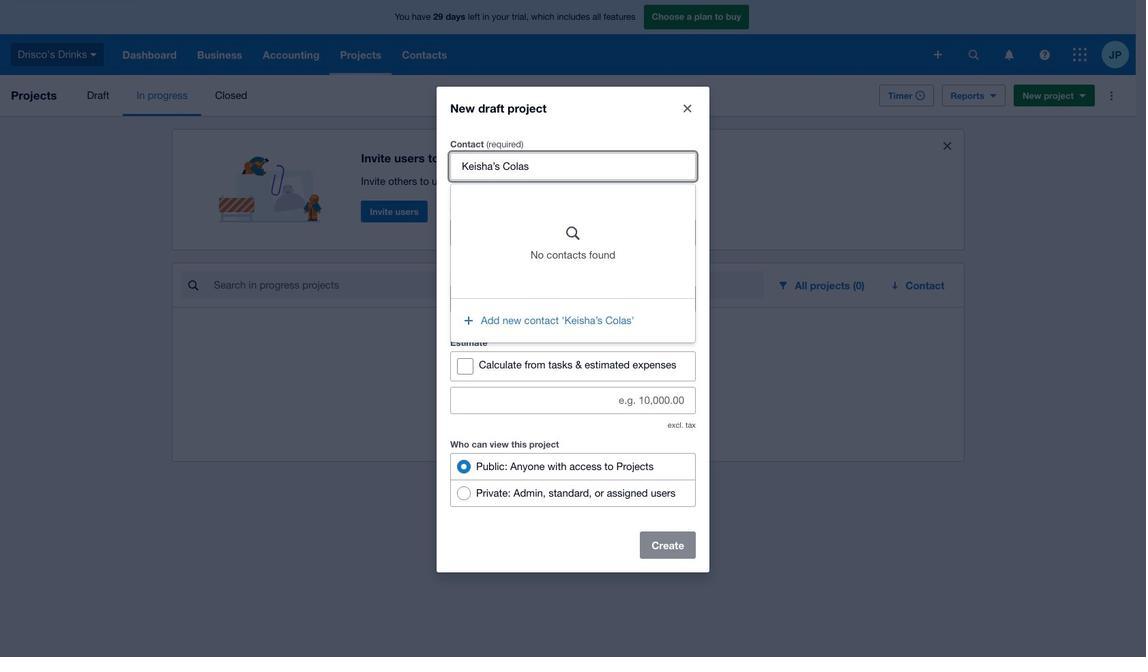Task type: locate. For each thing, give the bounding box(es) containing it.
1 vertical spatial group
[[450, 453, 696, 507]]

None field
[[451, 219, 695, 245]]

0 horizontal spatial svg image
[[90, 53, 97, 56]]

dialog
[[437, 86, 710, 572]]

invite users to projects image
[[219, 141, 328, 222]]

e.g. 10,000.00 field
[[451, 387, 695, 413]]

svg image
[[1073, 48, 1087, 61], [1005, 49, 1014, 60], [1040, 49, 1050, 60], [934, 50, 942, 59]]

svg image
[[969, 49, 979, 60], [90, 53, 97, 56]]

banner
[[0, 0, 1136, 75]]

group
[[451, 184, 695, 342], [450, 453, 696, 507]]



Task type: describe. For each thing, give the bounding box(es) containing it.
Pick a date field
[[483, 286, 695, 312]]

0 vertical spatial group
[[451, 184, 695, 342]]

1 horizontal spatial svg image
[[969, 49, 979, 60]]

Find or create a contact field
[[451, 153, 695, 179]]

Search in progress projects search field
[[213, 272, 764, 298]]



Task type: vqa. For each thing, say whether or not it's contained in the screenshot.
topmost group
yes



